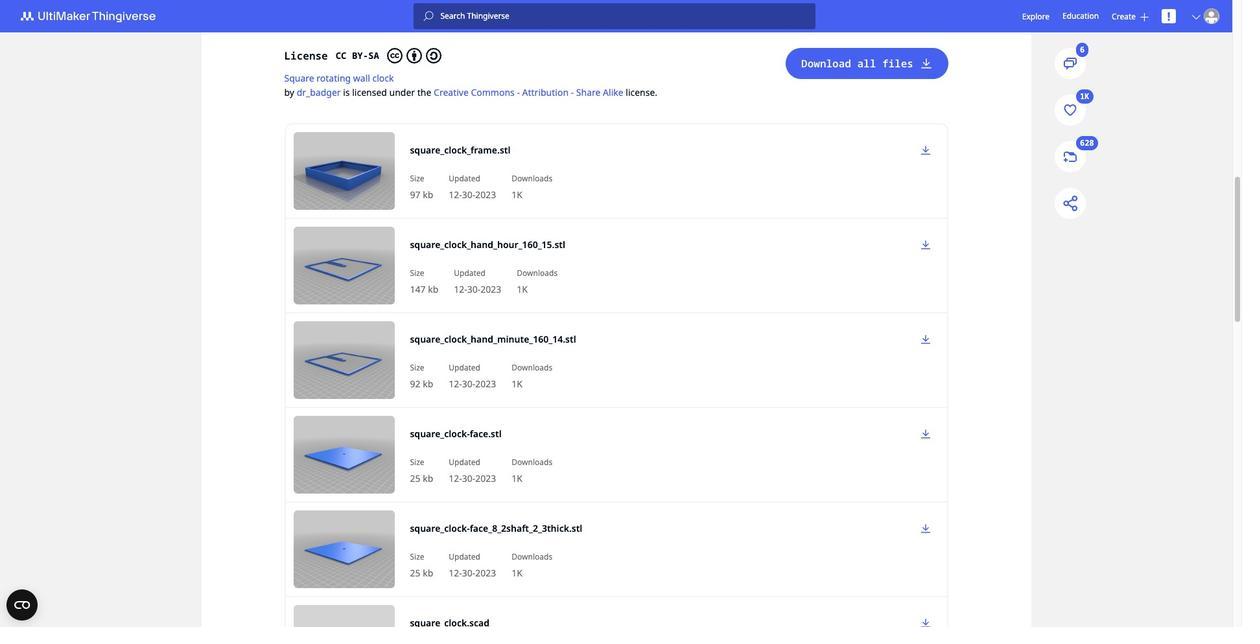 Task type: describe. For each thing, give the bounding box(es) containing it.
updated 12-30-2023 for square_clock_hand_minute_160_14.stl
[[449, 363, 496, 390]]

preview of a 3d printable part image for square_clock_hand_hour_160_15.stl
[[294, 227, 395, 305]]

create button
[[1112, 11, 1149, 22]]

updated for square_clock_frame.stl
[[449, 173, 481, 184]]

25 for square_clock-face_8_2shaft_2_3thick.stl
[[410, 568, 421, 580]]

25 for square_clock-face.stl
[[410, 473, 421, 485]]

1k up "628"
[[1081, 91, 1090, 102]]

2023 for square_clock-face.stl
[[476, 473, 496, 485]]

explore
[[1023, 11, 1050, 22]]

square_clock- for face_8_2shaft_2_3thick.stl
[[410, 523, 470, 535]]

2023 for square_clock_hand_hour_160_15.stl
[[481, 283, 502, 296]]

preview of a 3d printable part image for square_clock_frame.stl
[[294, 132, 395, 210]]

square_clock_hand_minute_160_14.stl
[[410, 333, 576, 346]]

92
[[410, 378, 421, 390]]

square_clock_hand_hour_160_15.stl
[[410, 239, 566, 251]]

updated 12-30-2023 for square_clock_frame.stl
[[449, 173, 496, 201]]

downloads for square_clock-face_8_2shaft_2_3thick.stl
[[512, 552, 553, 563]]

alike
[[603, 86, 624, 99]]

updated 12-30-2023 for square_clock-face_8_2shaft_2_3thick.stl
[[449, 552, 496, 580]]

makerbot logo image
[[13, 8, 171, 24]]

size 147 kb
[[410, 268, 439, 296]]

updated 12-30-2023 for square_clock-face.stl
[[449, 457, 496, 485]]

147
[[410, 283, 426, 296]]

size 92 kb
[[410, 363, 433, 390]]

!
[[1168, 8, 1171, 24]]

license.
[[626, 86, 658, 99]]

2023 for square_clock-face_8_2shaft_2_3thick.stl
[[476, 568, 496, 580]]

face_8_2shaft_2_3thick.stl
[[470, 523, 583, 535]]

kb for square_clock-face.stl
[[423, 473, 433, 485]]

sa
[[368, 49, 379, 62]]

size for square_clock-face_8_2shaft_2_3thick.stl
[[410, 552, 425, 563]]

license
[[284, 49, 328, 63]]

kb for square_clock-face_8_2shaft_2_3thick.stl
[[423, 568, 433, 580]]

12- for square_clock-face_8_2shaft_2_3thick.stl
[[449, 568, 462, 580]]

1k for square_clock-face_8_2shaft_2_3thick.stl
[[512, 568, 523, 580]]

30- for square_clock_hand_minute_160_14.stl
[[462, 378, 476, 390]]

downloads 1k for square_clock-face.stl
[[512, 457, 553, 485]]

creative
[[434, 86, 469, 99]]

education
[[1063, 10, 1099, 21]]

square
[[284, 72, 314, 84]]

size for square_clock-face.stl
[[410, 457, 425, 468]]

share
[[577, 86, 601, 99]]

is
[[343, 86, 350, 99]]

square_clock- for face.stl
[[410, 428, 470, 440]]

updated 12-30-2023 for square_clock_hand_hour_160_15.stl
[[454, 268, 502, 296]]

wall
[[353, 72, 370, 84]]

downloads for square_clock_hand_hour_160_15.stl
[[517, 268, 558, 279]]

2023 for square_clock_frame.stl
[[476, 189, 496, 201]]

creative commons - attribution - share alike link
[[434, 86, 624, 99]]

search control image
[[424, 11, 434, 21]]

the
[[418, 86, 432, 99]]

30- for square_clock_hand_hour_160_15.stl
[[468, 283, 481, 296]]

commons
[[471, 86, 515, 99]]



Task type: vqa. For each thing, say whether or not it's contained in the screenshot.
Table Top Gamers link
no



Task type: locate. For each thing, give the bounding box(es) containing it.
size 25 kb
[[410, 457, 433, 485], [410, 552, 433, 580]]

downloads 1k for square_clock_hand_hour_160_15.stl
[[517, 268, 558, 296]]

30- down square_clock_frame.stl
[[462, 189, 476, 201]]

30- down square_clock_hand_hour_160_15.stl
[[468, 283, 481, 296]]

download all files button
[[786, 48, 949, 79]]

1k for square_clock-face.stl
[[512, 473, 523, 485]]

dr_badger
[[297, 86, 341, 99]]

1 vertical spatial size 25 kb
[[410, 552, 433, 580]]

updated
[[449, 173, 481, 184], [454, 268, 486, 279], [449, 363, 481, 374], [449, 457, 481, 468], [449, 552, 481, 563]]

! link
[[1162, 8, 1177, 24]]

0 vertical spatial square_clock-
[[410, 428, 470, 440]]

2 size from the top
[[410, 268, 425, 279]]

30- right the size 92 kb at the left bottom
[[462, 378, 476, 390]]

12- down square_clock-face.stl
[[449, 473, 462, 485]]

by-
[[352, 49, 368, 62]]

2 square_clock- from the top
[[410, 523, 470, 535]]

628
[[1081, 138, 1095, 149]]

rotating
[[317, 72, 351, 84]]

1 vertical spatial 25
[[410, 568, 421, 580]]

2023 up square_clock_hand_hour_160_15.stl
[[476, 189, 496, 201]]

updated 12-30-2023 down square_clock_frame.stl
[[449, 173, 496, 201]]

updated for square_clock-face.stl
[[449, 457, 481, 468]]

2023 down square_clock_hand_hour_160_15.stl
[[481, 283, 502, 296]]

kb
[[423, 189, 433, 201], [428, 283, 439, 296], [423, 378, 433, 390], [423, 473, 433, 485], [423, 568, 433, 580]]

Search Thingiverse text field
[[434, 11, 816, 21]]

12- right size 147 kb
[[454, 283, 468, 296]]

2 preview of a 3d printable part image from the top
[[294, 227, 395, 305]]

preview of a 3d printable part image for square_clock_hand_minute_160_14.stl
[[294, 322, 395, 400]]

updated 12-30-2023 down square_clock_hand_minute_160_14.stl
[[449, 363, 496, 390]]

1k down face_8_2shaft_2_3thick.stl
[[512, 568, 523, 580]]

square rotating wall clock link
[[284, 72, 394, 84]]

30- down square_clock-face.stl
[[462, 473, 476, 485]]

3 size from the top
[[410, 363, 425, 374]]

clock
[[373, 72, 394, 84]]

by
[[284, 86, 294, 99]]

downloads for square_clock_hand_minute_160_14.stl
[[512, 363, 553, 374]]

1k for square_clock_hand_hour_160_15.stl
[[517, 283, 528, 296]]

1k up square_clock_hand_hour_160_15.stl
[[512, 189, 523, 201]]

square rotating wall clock by dr_badger is licensed under the creative commons - attribution - share alike license.
[[284, 72, 658, 99]]

30- for square_clock_frame.stl
[[462, 189, 476, 201]]

1 vertical spatial square_clock-
[[410, 523, 470, 535]]

size inside the size 92 kb
[[410, 363, 425, 374]]

12- right size 97 kb
[[449, 189, 462, 201]]

downloads 1k for square_clock-face_8_2shaft_2_3thick.stl
[[512, 552, 553, 580]]

preview of a 3d printable part image
[[294, 132, 395, 210], [294, 227, 395, 305], [294, 322, 395, 400], [294, 416, 395, 494], [294, 511, 395, 589]]

square_clock-face_8_2shaft_2_3thick.stl
[[410, 523, 583, 535]]

25
[[410, 473, 421, 485], [410, 568, 421, 580]]

6
[[1081, 44, 1085, 55]]

updated 12-30-2023 down square_clock_hand_hour_160_15.stl
[[454, 268, 502, 296]]

preview of a 3d printable part image for square_clock-face.stl
[[294, 416, 395, 494]]

30-
[[462, 189, 476, 201], [468, 283, 481, 296], [462, 378, 476, 390], [462, 473, 476, 485], [462, 568, 476, 580]]

updated for square_clock_hand_hour_160_15.stl
[[454, 268, 486, 279]]

0 vertical spatial 25
[[410, 473, 421, 485]]

updated down square_clock-face.stl
[[449, 457, 481, 468]]

1k down square_clock_hand_minute_160_14.stl
[[512, 378, 523, 390]]

12- for square_clock_hand_hour_160_15.stl
[[454, 283, 468, 296]]

under
[[390, 86, 415, 99]]

2 25 from the top
[[410, 568, 421, 580]]

12- for square_clock_frame.stl
[[449, 189, 462, 201]]

plusicon image
[[1141, 13, 1149, 21]]

face.stl
[[470, 428, 502, 440]]

2023 down square_clock_hand_minute_160_14.stl
[[476, 378, 496, 390]]

size 25 kb for square_clock-face_8_2shaft_2_3thick.stl
[[410, 552, 433, 580]]

updated 12-30-2023 down face.stl
[[449, 457, 496, 485]]

- left share
[[571, 86, 574, 99]]

licensed
[[352, 86, 387, 99]]

1 size from the top
[[410, 173, 425, 184]]

1k up face_8_2shaft_2_3thick.stl
[[512, 473, 523, 485]]

square_clock-
[[410, 428, 470, 440], [410, 523, 470, 535]]

0 vertical spatial size 25 kb
[[410, 457, 433, 485]]

0 horizontal spatial -
[[517, 86, 520, 99]]

updated for square_clock-face_8_2shaft_2_3thick.stl
[[449, 552, 481, 563]]

1 horizontal spatial -
[[571, 86, 574, 99]]

kb for square_clock_hand_hour_160_15.stl
[[428, 283, 439, 296]]

explore button
[[1023, 11, 1050, 22]]

avatar image
[[1204, 8, 1220, 24]]

size 97 kb
[[410, 173, 433, 201]]

open widget image
[[6, 590, 38, 621]]

size for square_clock_hand_hour_160_15.stl
[[410, 268, 425, 279]]

size 25 kb for square_clock-face.stl
[[410, 457, 433, 485]]

3 preview of a 3d printable part image from the top
[[294, 322, 395, 400]]

download all files
[[802, 56, 914, 71]]

square_clock-face.stl
[[410, 428, 502, 440]]

all
[[858, 56, 876, 71]]

2023
[[476, 189, 496, 201], [481, 283, 502, 296], [476, 378, 496, 390], [476, 473, 496, 485], [476, 568, 496, 580]]

12- right the size 92 kb at the left bottom
[[449, 378, 462, 390]]

create
[[1112, 11, 1136, 22]]

12- down square_clock-face_8_2shaft_2_3thick.stl
[[449, 568, 462, 580]]

kb for square_clock_frame.stl
[[423, 189, 433, 201]]

downloads for square_clock_frame.stl
[[512, 173, 553, 184]]

4 size from the top
[[410, 457, 425, 468]]

30- for square_clock-face_8_2shaft_2_3thick.stl
[[462, 568, 476, 580]]

size
[[410, 173, 425, 184], [410, 268, 425, 279], [410, 363, 425, 374], [410, 457, 425, 468], [410, 552, 425, 563]]

kb inside size 97 kb
[[423, 189, 433, 201]]

files
[[883, 56, 914, 71]]

5 size from the top
[[410, 552, 425, 563]]

preview of a 3d printable part image for square_clock-face_8_2shaft_2_3thick.stl
[[294, 511, 395, 589]]

kb inside the size 92 kb
[[423, 378, 433, 390]]

downloads 1k for square_clock_frame.stl
[[512, 173, 553, 201]]

updated 12-30-2023
[[449, 173, 496, 201], [454, 268, 502, 296], [449, 363, 496, 390], [449, 457, 496, 485], [449, 552, 496, 580]]

dr_badger link
[[297, 86, 341, 99]]

2 size 25 kb from the top
[[410, 552, 433, 580]]

-
[[517, 86, 520, 99], [571, 86, 574, 99]]

attribution
[[523, 86, 569, 99]]

30- for square_clock-face.stl
[[462, 473, 476, 485]]

updated down square_clock-face_8_2shaft_2_3thick.stl
[[449, 552, 481, 563]]

cc
[[336, 49, 347, 62]]

4 preview of a 3d printable part image from the top
[[294, 416, 395, 494]]

12-
[[449, 189, 462, 201], [454, 283, 468, 296], [449, 378, 462, 390], [449, 473, 462, 485], [449, 568, 462, 580]]

2023 for square_clock_hand_minute_160_14.stl
[[476, 378, 496, 390]]

size inside size 97 kb
[[410, 173, 425, 184]]

size inside size 147 kb
[[410, 268, 425, 279]]

square_clock_frame.stl
[[410, 144, 511, 156]]

download
[[802, 56, 852, 71]]

1 - from the left
[[517, 86, 520, 99]]

updated 12-30-2023 down square_clock-face_8_2shaft_2_3thick.stl
[[449, 552, 496, 580]]

1k for square_clock_hand_minute_160_14.stl
[[512, 378, 523, 390]]

downloads for square_clock-face.stl
[[512, 457, 553, 468]]

1 preview of a 3d printable part image from the top
[[294, 132, 395, 210]]

12- for square_clock_hand_minute_160_14.stl
[[449, 378, 462, 390]]

1 square_clock- from the top
[[410, 428, 470, 440]]

5 preview of a 3d printable part image from the top
[[294, 511, 395, 589]]

education link
[[1063, 9, 1099, 23]]

30- down square_clock-face_8_2shaft_2_3thick.stl
[[462, 568, 476, 580]]

97
[[410, 189, 421, 201]]

size for square_clock_frame.stl
[[410, 173, 425, 184]]

- right commons at left top
[[517, 86, 520, 99]]

2023 down square_clock-face_8_2shaft_2_3thick.stl
[[476, 568, 496, 580]]

downloads 1k for square_clock_hand_minute_160_14.stl
[[512, 363, 553, 390]]

size for square_clock_hand_minute_160_14.stl
[[410, 363, 425, 374]]

downloads
[[512, 173, 553, 184], [517, 268, 558, 279], [512, 363, 553, 374], [512, 457, 553, 468], [512, 552, 553, 563]]

2 - from the left
[[571, 86, 574, 99]]

1 size 25 kb from the top
[[410, 457, 433, 485]]

1 25 from the top
[[410, 473, 421, 485]]

cc by-sa
[[336, 49, 379, 62]]

updated for square_clock_hand_minute_160_14.stl
[[449, 363, 481, 374]]

kb for square_clock_hand_minute_160_14.stl
[[423, 378, 433, 390]]

12- for square_clock-face.stl
[[449, 473, 462, 485]]

kb inside size 147 kb
[[428, 283, 439, 296]]

1k
[[1081, 91, 1090, 102], [512, 189, 523, 201], [517, 283, 528, 296], [512, 378, 523, 390], [512, 473, 523, 485], [512, 568, 523, 580]]

1k for square_clock_frame.stl
[[512, 189, 523, 201]]

updated down square_clock_frame.stl
[[449, 173, 481, 184]]

downloads 1k
[[512, 173, 553, 201], [517, 268, 558, 296], [512, 363, 553, 390], [512, 457, 553, 485], [512, 552, 553, 580]]

1k down square_clock_hand_hour_160_15.stl
[[517, 283, 528, 296]]

2023 down face.stl
[[476, 473, 496, 485]]

updated down square_clock_hand_hour_160_15.stl
[[454, 268, 486, 279]]

updated down square_clock_hand_minute_160_14.stl
[[449, 363, 481, 374]]



